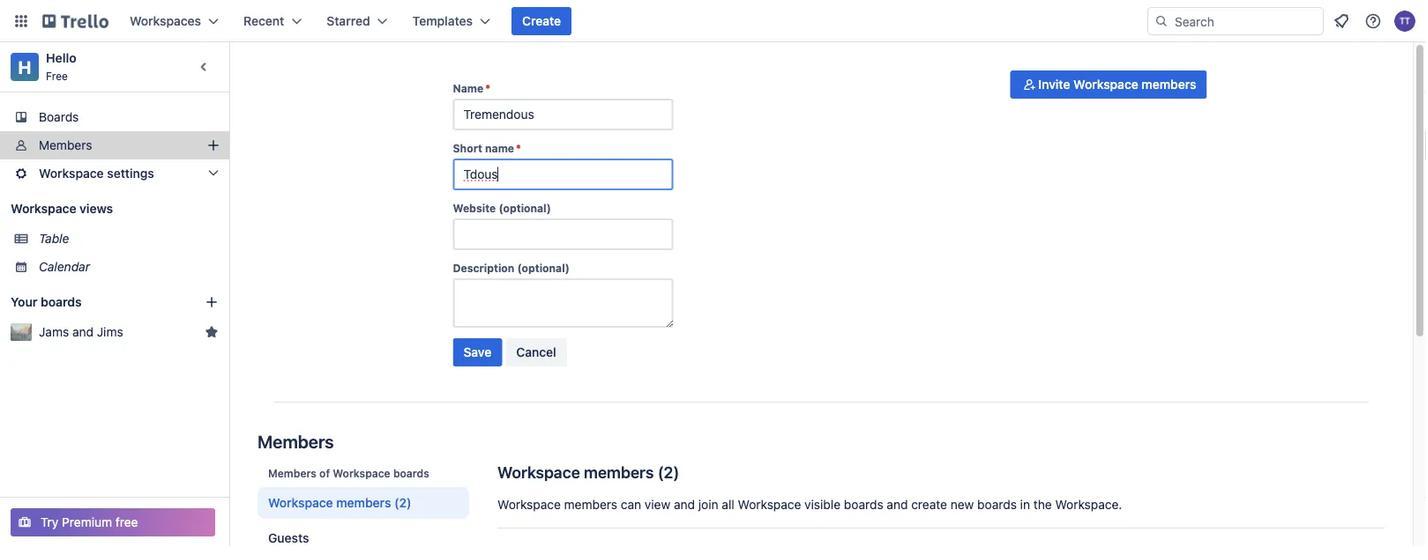 Task type: locate. For each thing, give the bounding box(es) containing it.
starred button
[[316, 7, 399, 35]]

the
[[1034, 498, 1052, 513]]

members link
[[0, 131, 229, 160]]

workspace members up can
[[498, 463, 654, 482]]

members down boards
[[39, 138, 92, 153]]

(optional) for website (optional)
[[499, 202, 551, 214]]

*
[[486, 82, 491, 94], [516, 142, 521, 154]]

1 vertical spatial *
[[516, 142, 521, 154]]

jims
[[97, 325, 123, 340]]

* right name on the left top
[[516, 142, 521, 154]]

0 vertical spatial (optional)
[[499, 202, 551, 214]]

(optional)
[[499, 202, 551, 214], [517, 262, 570, 274]]

0 vertical spatial *
[[486, 82, 491, 94]]

can
[[621, 498, 642, 513]]

create
[[912, 498, 948, 513]]

1 vertical spatial (optional)
[[517, 262, 570, 274]]

guests link
[[258, 523, 469, 548]]

website
[[453, 202, 496, 214]]

(2)
[[394, 496, 412, 511]]

boards
[[39, 110, 79, 124]]

members of workspace boards
[[268, 468, 430, 480]]

members inside button
[[1142, 77, 1197, 92]]

members
[[1142, 77, 1197, 92], [584, 463, 654, 482], [336, 496, 391, 511], [564, 498, 618, 513]]

)
[[674, 463, 680, 482]]

guests
[[268, 532, 309, 546]]

invite workspace members button
[[1011, 71, 1208, 99]]

and left create
[[887, 498, 908, 513]]

boards
[[41, 295, 82, 310], [393, 468, 430, 480], [844, 498, 884, 513], [978, 498, 1017, 513]]

workspace settings button
[[0, 160, 229, 188]]

name *
[[453, 82, 491, 94]]

workspace members
[[498, 463, 654, 482], [268, 496, 391, 511]]

starred icon image
[[205, 326, 219, 340]]

workspace inside dropdown button
[[39, 166, 104, 181]]

your boards
[[11, 295, 82, 310]]

hello link
[[46, 51, 76, 65]]

0 horizontal spatial workspace members
[[268, 496, 391, 511]]

0 vertical spatial workspace members
[[498, 463, 654, 482]]

0 horizontal spatial *
[[486, 82, 491, 94]]

boards left in at the bottom right of page
[[978, 498, 1017, 513]]

name
[[453, 82, 484, 94]]

members
[[39, 138, 92, 153], [258, 432, 334, 452], [268, 468, 317, 480]]

cancel button
[[506, 339, 567, 367]]

and
[[72, 325, 94, 340], [674, 498, 695, 513], [887, 498, 908, 513]]

organizationdetailform element
[[453, 81, 674, 374]]

cancel
[[516, 345, 557, 360]]

create button
[[512, 7, 572, 35]]

workspace views
[[11, 202, 113, 216]]

members down "search" image at the right of the page
[[1142, 77, 1197, 92]]

workspaces button
[[119, 7, 229, 35]]

workspace settings
[[39, 166, 154, 181]]

invite workspace members
[[1039, 77, 1197, 92]]

1 vertical spatial members
[[258, 432, 334, 452]]

(optional) right the website
[[499, 202, 551, 214]]

and left jims
[[72, 325, 94, 340]]

1 vertical spatial workspace members
[[268, 496, 391, 511]]

0 notifications image
[[1332, 11, 1353, 32]]

in
[[1021, 498, 1031, 513]]

hello
[[46, 51, 76, 65]]

save button
[[453, 339, 502, 367]]

join
[[699, 498, 719, 513]]

* right name
[[486, 82, 491, 94]]

workspace members down of
[[268, 496, 391, 511]]

members up of
[[258, 432, 334, 452]]

1 horizontal spatial *
[[516, 142, 521, 154]]

boards up jams
[[41, 295, 82, 310]]

free
[[46, 70, 68, 82]]

your boards with 1 items element
[[11, 292, 178, 313]]

and left join
[[674, 498, 695, 513]]

recent
[[244, 14, 284, 28]]

workspace
[[1074, 77, 1139, 92], [39, 166, 104, 181], [11, 202, 76, 216], [498, 463, 580, 482], [333, 468, 391, 480], [268, 496, 333, 511], [498, 498, 561, 513], [738, 498, 802, 513]]

(optional) right description
[[517, 262, 570, 274]]

members left of
[[268, 468, 317, 480]]

short
[[453, 142, 483, 154]]

terry turtle (terryturtle) image
[[1395, 11, 1416, 32]]

None text field
[[453, 99, 674, 131], [453, 159, 674, 191], [453, 219, 674, 251], [453, 279, 674, 328], [453, 99, 674, 131], [453, 159, 674, 191], [453, 219, 674, 251], [453, 279, 674, 328]]

description (optional)
[[453, 262, 570, 274]]

description
[[453, 262, 515, 274]]

your
[[11, 295, 38, 310]]

members up can
[[584, 463, 654, 482]]

calendar link
[[39, 259, 219, 276]]

jams
[[39, 325, 69, 340]]

premium
[[62, 516, 112, 530]]

workspace members can view and join all workspace visible boards and create new boards in the workspace.
[[498, 498, 1123, 513]]

members up guests link
[[336, 496, 391, 511]]

0 horizontal spatial and
[[72, 325, 94, 340]]

jams and jims
[[39, 325, 123, 340]]



Task type: describe. For each thing, give the bounding box(es) containing it.
save
[[464, 345, 492, 360]]

table link
[[39, 230, 219, 248]]

recent button
[[233, 7, 313, 35]]

free
[[116, 516, 138, 530]]

open information menu image
[[1365, 12, 1383, 30]]

templates button
[[402, 7, 501, 35]]

boards right visible
[[844, 498, 884, 513]]

try premium free button
[[11, 509, 215, 537]]

table
[[39, 232, 69, 246]]

calendar
[[39, 260, 90, 274]]

short name *
[[453, 142, 521, 154]]

new
[[951, 498, 975, 513]]

(optional) for description (optional)
[[517, 262, 570, 274]]

settings
[[107, 166, 154, 181]]

hello free
[[46, 51, 76, 82]]

1 horizontal spatial workspace members
[[498, 463, 654, 482]]

workspaces
[[130, 14, 201, 28]]

views
[[79, 202, 113, 216]]

boards up (2)
[[393, 468, 430, 480]]

of
[[320, 468, 330, 480]]

2 vertical spatial members
[[268, 468, 317, 480]]

invite
[[1039, 77, 1071, 92]]

primary element
[[0, 0, 1427, 42]]

members left can
[[564, 498, 618, 513]]

h
[[18, 56, 31, 77]]

add board image
[[205, 296, 219, 310]]

visible
[[805, 498, 841, 513]]

2
[[664, 463, 674, 482]]

website (optional)
[[453, 202, 551, 214]]

h link
[[11, 53, 39, 81]]

all
[[722, 498, 735, 513]]

workspace inside button
[[1074, 77, 1139, 92]]

name
[[485, 142, 515, 154]]

view
[[645, 498, 671, 513]]

try premium free
[[41, 516, 138, 530]]

create
[[522, 14, 561, 28]]

sm image
[[1021, 76, 1039, 94]]

Search field
[[1169, 8, 1324, 34]]

try
[[41, 516, 59, 530]]

workspace navigation collapse icon image
[[192, 55, 217, 79]]

starred
[[327, 14, 370, 28]]

back to home image
[[42, 7, 109, 35]]

workspace.
[[1056, 498, 1123, 513]]

search image
[[1155, 14, 1169, 28]]

jams and jims link
[[39, 324, 198, 342]]

( 2 )
[[658, 463, 680, 482]]

boards link
[[0, 103, 229, 131]]

2 horizontal spatial and
[[887, 498, 908, 513]]

boards inside the your boards with 1 items element
[[41, 295, 82, 310]]

1 horizontal spatial and
[[674, 498, 695, 513]]

0 vertical spatial members
[[39, 138, 92, 153]]

(
[[658, 463, 664, 482]]

templates
[[413, 14, 473, 28]]



Task type: vqa. For each thing, say whether or not it's contained in the screenshot.
--warnhosts 1
no



